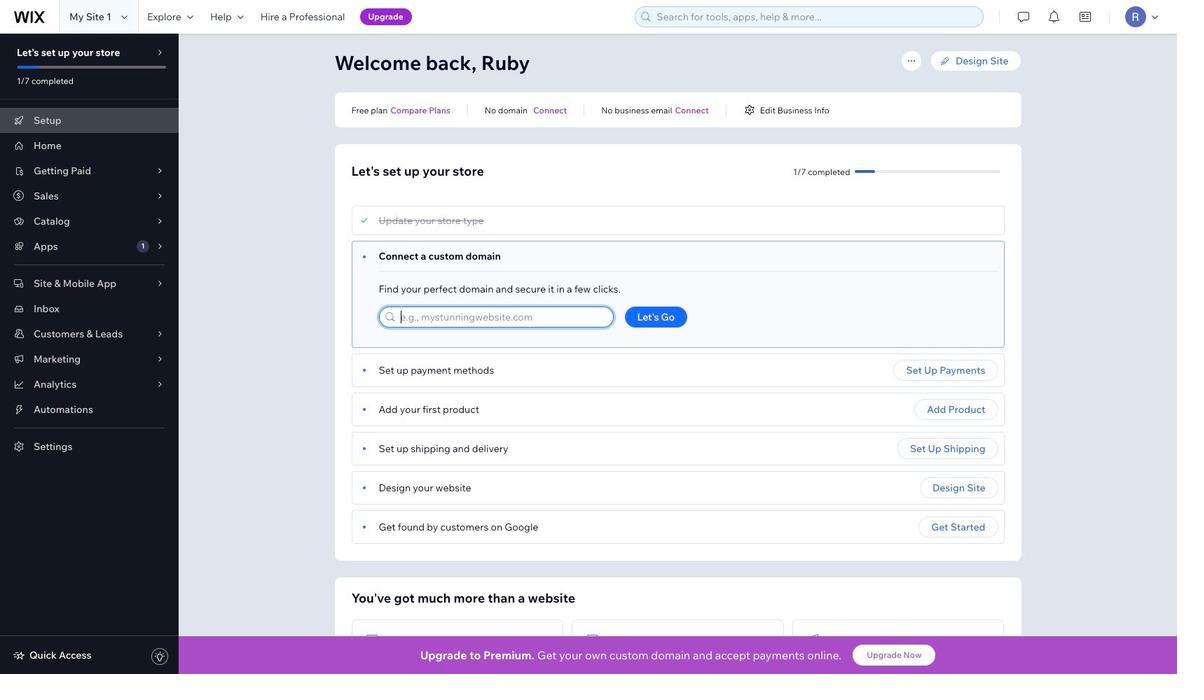 Task type: vqa. For each thing, say whether or not it's contained in the screenshot.
e.g., mystunningwebsite.com field
yes



Task type: locate. For each thing, give the bounding box(es) containing it.
e.g., mystunningwebsite.com field
[[396, 308, 609, 327]]

Search for tools, apps, help & more... field
[[653, 7, 979, 27]]



Task type: describe. For each thing, give the bounding box(es) containing it.
sidebar element
[[0, 34, 179, 675]]



